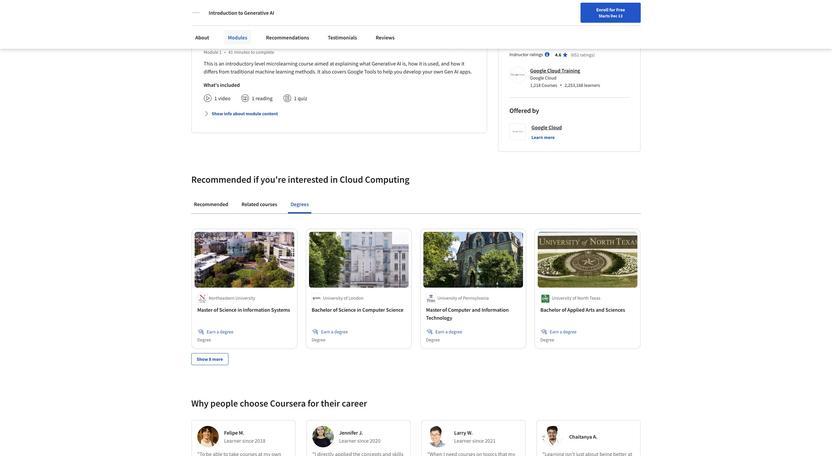 Task type: describe. For each thing, give the bounding box(es) containing it.
coursera
[[270, 398, 306, 410]]

arts
[[586, 307, 595, 313]]

0 vertical spatial explaining
[[320, 0, 343, 4]]

1 vertical spatial from
[[219, 68, 229, 75]]

0 vertical spatial also
[[307, 5, 316, 11]]

master of science in information systems link
[[197, 306, 292, 314]]

1 vertical spatial learning
[[276, 68, 294, 75]]

0 horizontal spatial used,
[[411, 0, 423, 4]]

university for master of computer and information technology
[[437, 295, 457, 301]]

a.
[[593, 434, 597, 441]]

career
[[342, 398, 367, 410]]

1 vertical spatial own
[[434, 68, 443, 75]]

2020
[[370, 438, 380, 445]]

0 vertical spatial introductory
[[213, 0, 240, 4]]

texas
[[590, 295, 600, 301]]

earn for master of computer and information technology
[[435, 329, 444, 335]]

introduction for introduction to generative ai
[[209, 9, 237, 16]]

0 vertical spatial it
[[303, 5, 306, 11]]

if
[[253, 173, 259, 186]]

0 vertical spatial own
[[418, 5, 427, 11]]

learn
[[532, 134, 543, 140]]

0 vertical spatial help
[[368, 5, 378, 11]]

science for computer
[[339, 307, 356, 313]]

people
[[210, 398, 238, 410]]

bachelor of science in computer science link
[[312, 306, 406, 314]]

by
[[532, 106, 539, 115]]

free
[[616, 7, 625, 13]]

google cloud training image
[[510, 67, 525, 82]]

1 vertical spatial for
[[308, 398, 319, 410]]

more inside show 8 more button
[[212, 357, 223, 363]]

1 for 1 video
[[214, 95, 217, 102]]

13
[[618, 13, 623, 18]]

google cloud training link
[[530, 67, 580, 74]]

1 vertical spatial traditional
[[231, 68, 254, 75]]

earn a degree for master of computer and information technology
[[435, 329, 462, 335]]

1 vertical spatial course
[[299, 60, 313, 67]]

testimonials link
[[324, 30, 361, 45]]

related courses
[[242, 201, 277, 208]]

choose
[[240, 398, 268, 410]]

london
[[349, 295, 364, 301]]

since for m.
[[242, 438, 254, 445]]

of for university of north texas
[[572, 295, 576, 301]]

sciences
[[605, 307, 625, 313]]

offered by
[[509, 106, 539, 115]]

science for information
[[219, 307, 237, 313]]

1 vertical spatial microlearning
[[266, 60, 297, 67]]

1 vertical spatial gen
[[444, 68, 453, 75]]

degree for bachelor of applied arts and sciences
[[563, 329, 577, 335]]

about
[[233, 111, 245, 117]]

0 horizontal spatial what
[[344, 0, 355, 4]]

reviews
[[376, 34, 395, 41]]

1 university from the left
[[235, 295, 255, 301]]

1 vertical spatial you
[[394, 68, 402, 75]]

university of pennsylvania
[[437, 295, 489, 301]]

recommended if you're interested in cloud computing
[[191, 173, 409, 186]]

1 vertical spatial it
[[317, 68, 321, 75]]

instructor for instructor ratings
[[509, 51, 529, 57]]

learner for felipe
[[224, 438, 241, 445]]

reading
[[256, 95, 273, 102]]

enroll for free starts dec 13
[[596, 7, 625, 18]]

0 vertical spatial traditional
[[218, 5, 241, 11]]

1 horizontal spatial used,
[[428, 60, 440, 67]]

1 horizontal spatial apps.
[[460, 68, 472, 75]]

content
[[262, 111, 278, 117]]

0 vertical spatial machine
[[242, 5, 261, 11]]

earn for bachelor of science in computer science
[[321, 329, 330, 335]]

1 computer from the left
[[362, 307, 385, 313]]

introduction to generative ai
[[209, 9, 274, 16]]

1 horizontal spatial in
[[330, 173, 338, 186]]

0 horizontal spatial from
[[207, 5, 217, 11]]

degree for master of science in information systems
[[220, 329, 233, 335]]

0 horizontal spatial at
[[315, 0, 319, 4]]

master of computer and information technology link
[[426, 306, 520, 322]]

chaitanya a.
[[569, 434, 597, 441]]

for inside enroll for free starts dec 13
[[609, 7, 615, 13]]

information for and
[[482, 307, 509, 313]]

0 vertical spatial tools
[[349, 5, 361, 11]]

( 652 ratings )
[[571, 52, 595, 58]]

earn for master of science in information systems
[[207, 329, 216, 335]]

0 vertical spatial apps.
[[444, 5, 456, 11]]

reviews link
[[372, 30, 399, 45]]

1 for 1 reading
[[252, 95, 255, 102]]

of for university of pennsylvania
[[458, 295, 462, 301]]

bachelor of science in computer science
[[312, 307, 403, 313]]

north
[[577, 295, 589, 301]]

1 vertical spatial aimed
[[314, 60, 329, 67]]

master for master of science in information systems
[[197, 307, 213, 313]]

degrees button
[[288, 196, 312, 212]]

0 vertical spatial aimed
[[300, 0, 313, 4]]

google cloud training google cloud 1,218 courses • 2,253,168 learners
[[530, 67, 600, 89]]

university for bachelor of science in computer science
[[323, 295, 343, 301]]

degree for master of science in information systems
[[197, 337, 211, 343]]

felipe
[[224, 430, 238, 437]]

systems
[[271, 307, 290, 313]]

minutes
[[234, 49, 250, 55]]

2,253,168
[[565, 82, 583, 88]]

university of north texas
[[552, 295, 600, 301]]

0 horizontal spatial ratings
[[530, 51, 543, 57]]

master for master of computer and information technology
[[426, 307, 441, 313]]

1 reading
[[252, 95, 273, 102]]

recommended for recommended if you're interested in cloud computing
[[191, 173, 251, 186]]

of for bachelor of science in computer science
[[333, 307, 338, 313]]

you're
[[260, 173, 286, 186]]

0 vertical spatial differs
[[191, 5, 205, 11]]

0 vertical spatial course
[[284, 0, 299, 4]]

dec
[[611, 13, 617, 18]]

degree for bachelor of science in computer science
[[312, 337, 325, 343]]

testimonials
[[328, 34, 357, 41]]

0 vertical spatial level
[[241, 0, 251, 4]]

instructor for instructor
[[509, 41, 538, 50]]

chaitanya
[[569, 434, 592, 441]]

larry w. learner since 2021
[[454, 430, 496, 445]]

1 vertical spatial develop
[[403, 68, 421, 75]]

module
[[246, 111, 261, 117]]

2021
[[485, 438, 496, 445]]

master of science in information systems
[[197, 307, 290, 313]]

what's
[[204, 82, 219, 88]]

652
[[572, 52, 579, 58]]

interested
[[288, 173, 328, 186]]

(
[[571, 52, 572, 58]]

0 horizontal spatial gen
[[428, 5, 437, 11]]

training
[[562, 67, 580, 74]]

what's included
[[204, 82, 240, 88]]

about
[[195, 34, 209, 41]]

complete
[[256, 49, 274, 55]]

show 8 more
[[197, 357, 223, 363]]

courses
[[542, 82, 557, 88]]

1 vertical spatial methods.
[[295, 68, 316, 75]]

a for bachelor of applied arts and sciences
[[560, 329, 562, 335]]

1 horizontal spatial ratings
[[580, 52, 593, 58]]

details
[[450, 43, 466, 50]]

2018
[[255, 438, 265, 445]]

1 horizontal spatial also
[[322, 68, 331, 75]]

university for bachelor of applied arts and sciences
[[552, 295, 572, 301]]

bachelor of applied arts and sciences
[[540, 307, 625, 313]]

generative inside introduction to generative ai module 1 • 41 minutes to complete
[[248, 38, 279, 47]]

3 science from the left
[[386, 307, 403, 313]]

technology
[[426, 315, 452, 322]]

0 vertical spatial your
[[407, 5, 417, 11]]

their
[[321, 398, 340, 410]]

41
[[228, 49, 233, 55]]

northeastern
[[209, 295, 235, 301]]

m.
[[239, 430, 244, 437]]

since for w.
[[472, 438, 484, 445]]

introduction to generative ai module 1 • 41 minutes to complete
[[204, 38, 286, 55]]

show info about module content button
[[201, 108, 281, 120]]

jennifer j. learner since 2020
[[339, 430, 380, 445]]

0 vertical spatial this is an introductory level microlearning course aimed at explaining what generative ai is, how it is used, and how it differs from traditional machine learning methods. it also covers google tools to help you develop your own gen ai apps.
[[191, 0, 456, 11]]

information for in
[[243, 307, 270, 313]]

recommended for recommended
[[194, 201, 228, 208]]

about link
[[191, 30, 213, 45]]

more inside learn more button
[[544, 134, 555, 140]]

1 vertical spatial introductory
[[225, 60, 254, 67]]

0 vertical spatial develop
[[388, 5, 405, 11]]

recommended button
[[191, 196, 231, 212]]



Task type: locate. For each thing, give the bounding box(es) containing it.
0 vertical spatial an
[[206, 0, 212, 4]]

differs up about
[[191, 5, 205, 11]]

degree for bachelor of science in computer science
[[334, 329, 348, 335]]

1 vertical spatial is,
[[402, 60, 407, 67]]

0 horizontal spatial learner
[[224, 438, 241, 445]]

introduction up 41
[[204, 38, 240, 47]]

what
[[344, 0, 355, 4], [359, 60, 371, 67]]

applied
[[567, 307, 585, 313]]

in right interested
[[330, 173, 338, 186]]

of down northeastern
[[214, 307, 218, 313]]

since inside 'jennifer j. learner since 2020'
[[357, 438, 369, 445]]

1 horizontal spatial more
[[544, 134, 555, 140]]

from up what's included
[[219, 68, 229, 75]]

machine down 'complete'
[[255, 68, 275, 75]]

at
[[315, 0, 319, 4], [330, 60, 334, 67]]

earn a degree for bachelor of science in computer science
[[321, 329, 348, 335]]

since inside 'larry w. learner since 2021'
[[472, 438, 484, 445]]

of down 'university of london'
[[333, 307, 338, 313]]

degree down technology
[[449, 329, 462, 335]]

microlearning up "introduction to generative ai"
[[252, 0, 283, 4]]

google cloud link
[[532, 123, 562, 131]]

in for master of science in information systems
[[238, 307, 242, 313]]

0 horizontal spatial level
[[241, 0, 251, 4]]

1 vertical spatial tools
[[364, 68, 376, 75]]

w.
[[467, 430, 473, 437]]

computer inside master of computer and information technology
[[448, 307, 471, 313]]

1 horizontal spatial for
[[609, 7, 615, 13]]

1 vertical spatial recommended
[[194, 201, 228, 208]]

of inside master of computer and information technology
[[442, 307, 447, 313]]

introduction right google cloud image
[[209, 9, 237, 16]]

1 a from the left
[[217, 329, 219, 335]]

1 since from the left
[[242, 438, 254, 445]]

covers
[[317, 5, 331, 11], [332, 68, 346, 75]]

and inside master of computer and information technology
[[472, 307, 481, 313]]

of for university of london
[[344, 295, 348, 301]]

ratings right 652
[[580, 52, 593, 58]]

1 horizontal spatial covers
[[332, 68, 346, 75]]

a for bachelor of science in computer science
[[331, 329, 333, 335]]

1 vertical spatial covers
[[332, 68, 346, 75]]

• right courses
[[560, 82, 562, 89]]

0 vertical spatial this
[[191, 0, 200, 4]]

)
[[593, 52, 595, 58]]

2 master from the left
[[426, 307, 441, 313]]

earn for bachelor of applied arts and sciences
[[550, 329, 559, 335]]

0 vertical spatial is,
[[386, 0, 391, 4]]

1 instructor from the top
[[509, 41, 538, 50]]

related courses button
[[239, 196, 280, 212]]

level down 'complete'
[[255, 60, 265, 67]]

show info about module content
[[212, 111, 278, 117]]

1 video
[[214, 95, 230, 102]]

module inside introduction to generative ai module 1 • 41 minutes to complete
[[204, 49, 218, 55]]

learn more
[[532, 134, 555, 140]]

master up technology
[[426, 307, 441, 313]]

recommendations link
[[262, 30, 313, 45]]

learn more button
[[532, 134, 555, 141]]

1 horizontal spatial bachelor
[[540, 307, 561, 313]]

0 horizontal spatial is,
[[386, 0, 391, 4]]

earn a degree down bachelor of science in computer science
[[321, 329, 348, 335]]

0 vertical spatial covers
[[317, 5, 331, 11]]

northeastern university
[[209, 295, 255, 301]]

2 earn from the left
[[321, 329, 330, 335]]

0 horizontal spatial bachelor
[[312, 307, 332, 313]]

microlearning down 'complete'
[[266, 60, 297, 67]]

1 science from the left
[[219, 307, 237, 313]]

4 a from the left
[[560, 329, 562, 335]]

0 vertical spatial at
[[315, 0, 319, 4]]

1 vertical spatial machine
[[255, 68, 275, 75]]

is,
[[386, 0, 391, 4], [402, 60, 407, 67]]

degree down applied
[[563, 329, 577, 335]]

degree for bachelor of applied arts and sciences
[[540, 337, 554, 343]]

1 quiz
[[294, 95, 307, 102]]

introductory down minutes
[[225, 60, 254, 67]]

1 learner from the left
[[224, 438, 241, 445]]

1 left 41
[[219, 49, 222, 55]]

1 horizontal spatial is,
[[402, 60, 407, 67]]

4 degree from the left
[[540, 337, 554, 343]]

1 left reading
[[252, 95, 255, 102]]

show inside dropdown button
[[212, 111, 223, 117]]

1 vertical spatial differs
[[204, 68, 218, 75]]

show for show info about module content
[[212, 111, 223, 117]]

0 horizontal spatial your
[[407, 5, 417, 11]]

related
[[242, 201, 259, 208]]

module down about
[[204, 49, 218, 55]]

module left details in the right of the page
[[432, 43, 449, 50]]

2 degree from the left
[[334, 329, 348, 335]]

since for j.
[[357, 438, 369, 445]]

university up applied
[[552, 295, 572, 301]]

2 instructor from the top
[[509, 51, 529, 57]]

learner inside felipe m. learner since 2018
[[224, 438, 241, 445]]

1 vertical spatial your
[[422, 68, 433, 75]]

pennsylvania
[[463, 295, 489, 301]]

0 vertical spatial learning
[[262, 5, 280, 11]]

machine up modules
[[242, 5, 261, 11]]

collection element
[[187, 214, 645, 376]]

4 university from the left
[[552, 295, 572, 301]]

info
[[224, 111, 232, 117]]

ratings
[[530, 51, 543, 57], [580, 52, 593, 58]]

computer down university of pennsylvania
[[448, 307, 471, 313]]

own
[[418, 5, 427, 11], [434, 68, 443, 75]]

master inside master of computer and information technology
[[426, 307, 441, 313]]

0 horizontal spatial you
[[379, 5, 387, 11]]

earn a degree
[[207, 329, 233, 335], [321, 329, 348, 335], [435, 329, 462, 335], [550, 329, 577, 335]]

for up dec
[[609, 7, 615, 13]]

0 horizontal spatial covers
[[317, 5, 331, 11]]

0 horizontal spatial more
[[212, 357, 223, 363]]

1,218
[[530, 82, 541, 88]]

tools
[[349, 5, 361, 11], [364, 68, 376, 75]]

computer down london
[[362, 307, 385, 313]]

introduction
[[209, 9, 237, 16], [204, 38, 240, 47]]

to
[[362, 5, 367, 11], [238, 9, 243, 16], [241, 38, 247, 47], [251, 49, 255, 55], [377, 68, 382, 75]]

from right google cloud image
[[207, 5, 217, 11]]

2 computer from the left
[[448, 307, 471, 313]]

learner inside 'larry w. learner since 2021'
[[454, 438, 471, 445]]

of for master of science in information systems
[[214, 307, 218, 313]]

more right 8
[[212, 357, 223, 363]]

1 horizontal spatial from
[[219, 68, 229, 75]]

earn a degree down technology
[[435, 329, 462, 335]]

more down google cloud
[[544, 134, 555, 140]]

methods. up recommendations 'link'
[[281, 5, 302, 11]]

course
[[284, 0, 299, 4], [299, 60, 313, 67]]

0 horizontal spatial own
[[418, 5, 427, 11]]

1 degree from the left
[[197, 337, 211, 343]]

2 earn a degree from the left
[[321, 329, 348, 335]]

1 horizontal spatial learner
[[339, 438, 356, 445]]

introduction inside introduction to generative ai module 1 • 41 minutes to complete
[[204, 38, 240, 47]]

3 earn a degree from the left
[[435, 329, 462, 335]]

felipe m. learner since 2018
[[224, 430, 265, 445]]

why
[[191, 398, 209, 410]]

quiz
[[298, 95, 307, 102]]

2 horizontal spatial in
[[357, 307, 361, 313]]

introductory
[[213, 0, 240, 4], [225, 60, 254, 67]]

2 information from the left
[[482, 307, 509, 313]]

1 horizontal spatial what
[[359, 60, 371, 67]]

0 horizontal spatial in
[[238, 307, 242, 313]]

1 horizontal spatial your
[[422, 68, 433, 75]]

google cloud image
[[191, 8, 201, 17]]

recommended inside recommended button
[[194, 201, 228, 208]]

4 degree from the left
[[563, 329, 577, 335]]

of left pennsylvania
[[458, 295, 462, 301]]

google cloud
[[532, 124, 562, 131]]

is
[[201, 0, 205, 4], [407, 0, 410, 4], [214, 60, 218, 67], [423, 60, 427, 67]]

since down j.
[[357, 438, 369, 445]]

0 horizontal spatial this
[[191, 0, 200, 4]]

of for master of computer and information technology
[[442, 307, 447, 313]]

4.6
[[555, 52, 561, 58]]

for left their at the left of page
[[308, 398, 319, 410]]

ai inside introduction to generative ai module 1 • 41 minutes to complete
[[280, 38, 286, 47]]

degrees
[[291, 201, 309, 208]]

in down northeastern university
[[238, 307, 242, 313]]

4 earn a degree from the left
[[550, 329, 577, 335]]

information inside master of computer and information technology
[[482, 307, 509, 313]]

0 horizontal spatial it
[[303, 5, 306, 11]]

0 vertical spatial more
[[544, 134, 555, 140]]

3 learner from the left
[[454, 438, 471, 445]]

instructor up google cloud training icon
[[509, 51, 529, 57]]

learner inside 'jennifer j. learner since 2020'
[[339, 438, 356, 445]]

show for show 8 more
[[197, 357, 208, 363]]

degree down bachelor of science in computer science
[[334, 329, 348, 335]]

of for bachelor of applied arts and sciences
[[562, 307, 566, 313]]

3 earn from the left
[[435, 329, 444, 335]]

3 a from the left
[[445, 329, 448, 335]]

show left info
[[212, 111, 223, 117]]

1 horizontal spatial an
[[219, 60, 224, 67]]

level up "introduction to generative ai"
[[241, 0, 251, 4]]

None search field
[[95, 4, 256, 18]]

information left systems
[[243, 307, 270, 313]]

google
[[333, 5, 348, 11], [530, 67, 546, 74], [347, 68, 363, 75], [530, 75, 544, 81], [532, 124, 548, 131]]

•
[[224, 49, 226, 55], [560, 82, 562, 89]]

module
[[432, 43, 449, 50], [204, 49, 218, 55]]

0 vertical spatial methods.
[[281, 5, 302, 11]]

1 vertical spatial more
[[212, 357, 223, 363]]

explaining
[[320, 0, 343, 4], [335, 60, 358, 67]]

2 a from the left
[[331, 329, 333, 335]]

traditional up included
[[231, 68, 254, 75]]

since inside felipe m. learner since 2018
[[242, 438, 254, 445]]

2 degree from the left
[[312, 337, 325, 343]]

4 earn from the left
[[550, 329, 559, 335]]

2 horizontal spatial learner
[[454, 438, 471, 445]]

bachelor for bachelor of applied arts and sciences
[[540, 307, 561, 313]]

learner for larry
[[454, 438, 471, 445]]

1 left quiz
[[294, 95, 297, 102]]

in for bachelor of science in computer science
[[357, 307, 361, 313]]

introduction for introduction to generative ai module 1 • 41 minutes to complete
[[204, 38, 240, 47]]

2 since from the left
[[357, 438, 369, 445]]

• left 41
[[224, 49, 226, 55]]

2 horizontal spatial science
[[386, 307, 403, 313]]

degree for master of computer and information technology
[[426, 337, 440, 343]]

since
[[242, 438, 254, 445], [357, 438, 369, 445], [472, 438, 484, 445]]

• inside the google cloud training google cloud 1,218 courses • 2,253,168 learners
[[560, 82, 562, 89]]

0 vertical spatial used,
[[411, 0, 423, 4]]

1 horizontal spatial module
[[432, 43, 449, 50]]

1 horizontal spatial since
[[357, 438, 369, 445]]

traditional up modules
[[218, 5, 241, 11]]

of left north on the right bottom of page
[[572, 295, 576, 301]]

1 earn from the left
[[207, 329, 216, 335]]

university up master of science in information systems link
[[235, 295, 255, 301]]

learner for jennifer
[[339, 438, 356, 445]]

earn a degree down applied
[[550, 329, 577, 335]]

1 horizontal spatial •
[[560, 82, 562, 89]]

1 horizontal spatial aimed
[[314, 60, 329, 67]]

modules link
[[224, 30, 251, 45]]

bachelor down 'university of london'
[[312, 307, 332, 313]]

1 degree from the left
[[220, 329, 233, 335]]

1 bachelor from the left
[[312, 307, 332, 313]]

0 horizontal spatial computer
[[362, 307, 385, 313]]

1 vertical spatial this
[[204, 60, 213, 67]]

• inside introduction to generative ai module 1 • 41 minutes to complete
[[224, 49, 226, 55]]

j.
[[359, 430, 363, 437]]

this up what's
[[204, 60, 213, 67]]

in down london
[[357, 307, 361, 313]]

0 horizontal spatial aimed
[[300, 0, 313, 4]]

of up technology
[[442, 307, 447, 313]]

bachelor for bachelor of science in computer science
[[312, 307, 332, 313]]

1 horizontal spatial this
[[204, 60, 213, 67]]

university of london
[[323, 295, 364, 301]]

3 degree from the left
[[426, 337, 440, 343]]

since down m.
[[242, 438, 254, 445]]

this
[[191, 0, 200, 4], [204, 60, 213, 67]]

for
[[609, 7, 615, 13], [308, 398, 319, 410]]

show 8 more button
[[191, 354, 228, 366]]

enroll
[[596, 7, 608, 13]]

of left applied
[[562, 307, 566, 313]]

2 university from the left
[[323, 295, 343, 301]]

0 horizontal spatial master
[[197, 307, 213, 313]]

3 since from the left
[[472, 438, 484, 445]]

larry
[[454, 430, 466, 437]]

1 vertical spatial instructor
[[509, 51, 529, 57]]

1 information from the left
[[243, 307, 270, 313]]

university up technology
[[437, 295, 457, 301]]

1 horizontal spatial help
[[383, 68, 393, 75]]

develop
[[388, 5, 405, 11], [403, 68, 421, 75]]

0 vertical spatial show
[[212, 111, 223, 117]]

1 vertical spatial introduction
[[204, 38, 240, 47]]

this up google cloud image
[[191, 0, 200, 4]]

master down northeastern
[[197, 307, 213, 313]]

gen
[[428, 5, 437, 11], [444, 68, 453, 75]]

university left london
[[323, 295, 343, 301]]

0 vertical spatial recommended
[[191, 173, 251, 186]]

also
[[307, 5, 316, 11], [322, 68, 331, 75]]

introductory up "introduction to generative ai"
[[213, 0, 240, 4]]

1 vertical spatial also
[[322, 68, 331, 75]]

ratings left 4.6
[[530, 51, 543, 57]]

bachelor left applied
[[540, 307, 561, 313]]

since down w.
[[472, 438, 484, 445]]

0 horizontal spatial show
[[197, 357, 208, 363]]

2 science from the left
[[339, 307, 356, 313]]

earn a degree for bachelor of applied arts and sciences
[[550, 329, 577, 335]]

earn
[[207, 329, 216, 335], [321, 329, 330, 335], [435, 329, 444, 335], [550, 329, 559, 335]]

methods.
[[281, 5, 302, 11], [295, 68, 316, 75]]

2 bachelor from the left
[[540, 307, 561, 313]]

3 university from the left
[[437, 295, 457, 301]]

information down pennsylvania
[[482, 307, 509, 313]]

a for master of computer and information technology
[[445, 329, 448, 335]]

1 horizontal spatial computer
[[448, 307, 471, 313]]

8
[[209, 357, 211, 363]]

aimed
[[300, 0, 313, 4], [314, 60, 329, 67]]

offered
[[509, 106, 531, 115]]

1 horizontal spatial level
[[255, 60, 265, 67]]

machine
[[242, 5, 261, 11], [255, 68, 275, 75]]

0 vertical spatial you
[[379, 5, 387, 11]]

0 horizontal spatial module
[[204, 49, 218, 55]]

3 degree from the left
[[449, 329, 462, 335]]

instructor
[[509, 41, 538, 50], [509, 51, 529, 57]]

degree for master of computer and information technology
[[449, 329, 462, 335]]

1 horizontal spatial tools
[[364, 68, 376, 75]]

1 vertical spatial at
[[330, 60, 334, 67]]

bachelor
[[312, 307, 332, 313], [540, 307, 561, 313]]

of left london
[[344, 295, 348, 301]]

courses
[[260, 201, 277, 208]]

jennifer
[[339, 430, 358, 437]]

recommendation tabs tab list
[[191, 196, 641, 214]]

methods. up quiz
[[295, 68, 316, 75]]

1 for 1 quiz
[[294, 95, 297, 102]]

earn a degree up 8
[[207, 329, 233, 335]]

learner down larry
[[454, 438, 471, 445]]

learner down felipe
[[224, 438, 241, 445]]

0 horizontal spatial apps.
[[444, 5, 456, 11]]

1 master from the left
[[197, 307, 213, 313]]

1 earn a degree from the left
[[207, 329, 233, 335]]

an
[[206, 0, 212, 4], [219, 60, 224, 67]]

in
[[330, 173, 338, 186], [238, 307, 242, 313], [357, 307, 361, 313]]

1 vertical spatial explaining
[[335, 60, 358, 67]]

computing
[[365, 173, 409, 186]]

1 horizontal spatial science
[[339, 307, 356, 313]]

1 vertical spatial •
[[560, 82, 562, 89]]

1 vertical spatial this is an introductory level microlearning course aimed at explaining what generative ai is, how it is used, and how it differs from traditional machine learning methods. it also covers google tools to help you develop your own gen ai apps.
[[204, 60, 472, 75]]

0 horizontal spatial an
[[206, 0, 212, 4]]

instructor up instructor ratings
[[509, 41, 538, 50]]

degree down master of science in information systems
[[220, 329, 233, 335]]

show left 8
[[197, 357, 208, 363]]

apps.
[[444, 5, 456, 11], [460, 68, 472, 75]]

differs up what's
[[204, 68, 218, 75]]

1 inside introduction to generative ai module 1 • 41 minutes to complete
[[219, 49, 222, 55]]

microlearning
[[252, 0, 283, 4], [266, 60, 297, 67]]

module details
[[432, 43, 466, 50]]

learner down jennifer
[[339, 438, 356, 445]]

more
[[544, 134, 555, 140], [212, 357, 223, 363]]

1 left video
[[214, 95, 217, 102]]

help
[[368, 5, 378, 11], [383, 68, 393, 75]]

level
[[241, 0, 251, 4], [255, 60, 265, 67]]

a for master of science in information systems
[[217, 329, 219, 335]]

show inside button
[[197, 357, 208, 363]]

1 vertical spatial level
[[255, 60, 265, 67]]

recommendations
[[266, 34, 309, 41]]

2 learner from the left
[[339, 438, 356, 445]]

video
[[218, 95, 230, 102]]

0 vertical spatial microlearning
[[252, 0, 283, 4]]

earn a degree for master of science in information systems
[[207, 329, 233, 335]]

1 horizontal spatial own
[[434, 68, 443, 75]]

master of computer and information technology
[[426, 307, 509, 322]]

learner
[[224, 438, 241, 445], [339, 438, 356, 445], [454, 438, 471, 445]]



Task type: vqa. For each thing, say whether or not it's contained in the screenshot.
"Master" corresponding to Master of Computer and Information Technology
yes



